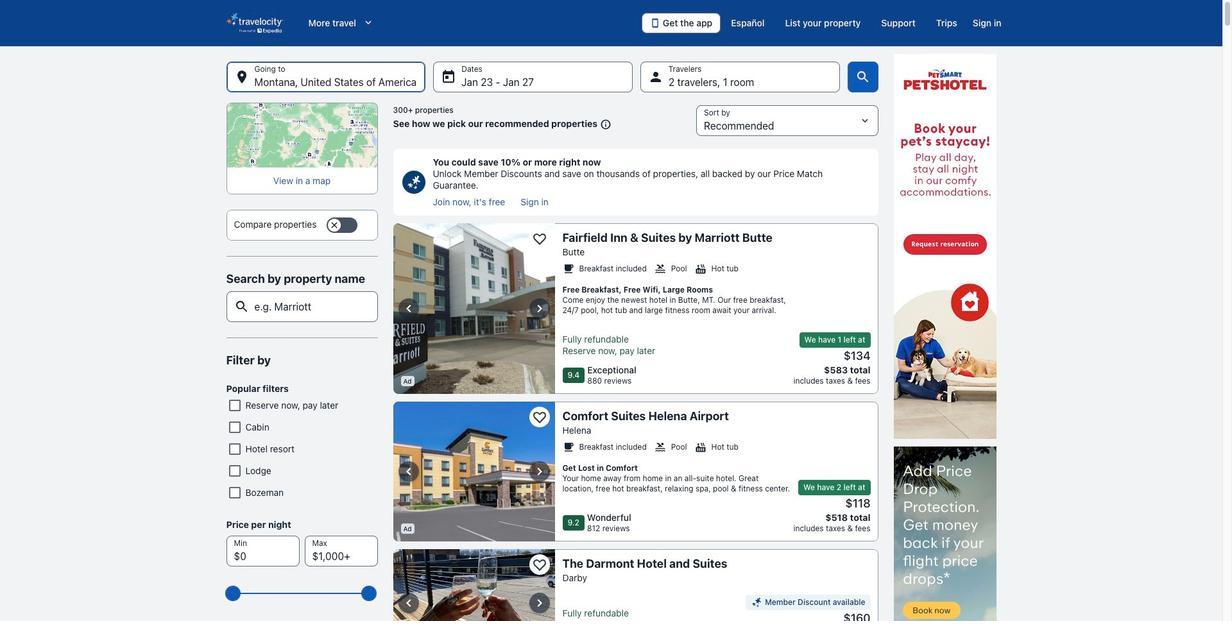 Task type: vqa. For each thing, say whether or not it's contained in the screenshot.
Show previous image for Fairfield Inn & Suites by Marriott Butte
yes



Task type: describe. For each thing, give the bounding box(es) containing it.
travelocity logo image
[[226, 13, 283, 33]]

show next image for the darmont hotel and suites image
[[532, 595, 547, 611]]

Save The Darmont Hotel and Suites to a trip checkbox
[[529, 555, 550, 575]]

lobby image
[[393, 223, 555, 394]]

you could save 10% or more right now image
[[402, 171, 425, 194]]



Task type: locate. For each thing, give the bounding box(es) containing it.
show previous image for the darmont hotel and suites image
[[401, 595, 416, 611]]

static map image image
[[226, 103, 378, 168]]

small image
[[563, 263, 574, 275], [655, 442, 666, 453], [751, 597, 763, 609]]

search image
[[855, 69, 871, 85]]

1 vertical spatial small image
[[655, 442, 666, 453]]

2 vertical spatial small image
[[751, 597, 763, 609]]

download the app button image
[[650, 18, 661, 28]]

2 horizontal spatial small image
[[751, 597, 763, 609]]

show previous image for fairfield inn & suites by marriott butte image
[[401, 301, 416, 316]]

$0, Minimum, Price per night text field
[[226, 536, 299, 567]]

Save Comfort Suites Helena Airport to a trip checkbox
[[529, 407, 550, 428]]

show next image for fairfield inn & suites by marriott butte image
[[532, 301, 547, 316]]

$1,000 and above, Maximum, Price per night text field
[[305, 536, 378, 567]]

exterior image
[[393, 402, 555, 542]]

show next image for comfort suites helena airport image
[[532, 464, 547, 480]]

Save Fairfield Inn & Suites by Marriott Butte to a trip checkbox
[[529, 229, 550, 249]]

$1,000 and above, Maximum, Price per night range field
[[234, 580, 370, 608]]

0 vertical spatial small image
[[563, 263, 574, 275]]

list
[[433, 196, 871, 208]]

1 horizontal spatial small image
[[655, 442, 666, 453]]

show previous image for comfort suites helena airport image
[[401, 464, 416, 480]]

$0, Minimum, Price per night range field
[[234, 580, 370, 608]]

0 horizontal spatial small image
[[563, 263, 574, 275]]

terrace/patio image
[[393, 549, 555, 621]]

small image
[[598, 119, 612, 130], [655, 263, 666, 275], [695, 263, 706, 275], [563, 442, 574, 453], [695, 442, 706, 453]]



